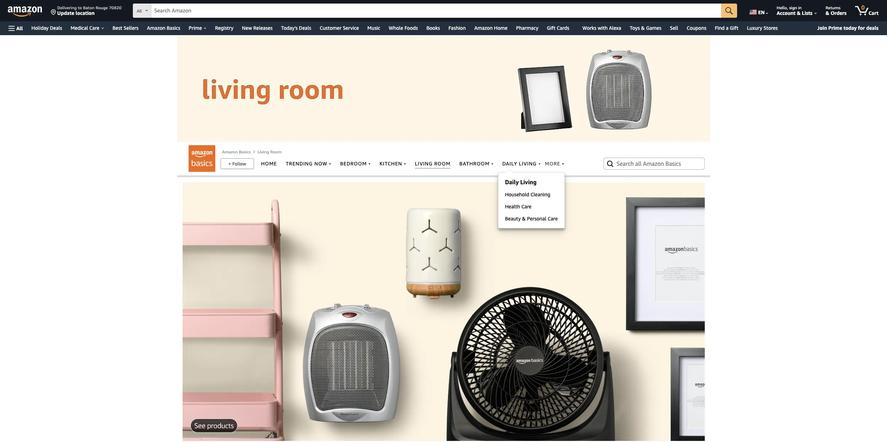 Task type: describe. For each thing, give the bounding box(es) containing it.
find a gift link
[[711, 23, 743, 33]]

toys
[[630, 25, 640, 31]]

amazon image
[[8, 6, 42, 17]]

pharmacy
[[516, 25, 538, 31]]

fashion link
[[444, 23, 470, 33]]

customer service
[[320, 25, 359, 31]]

best sellers link
[[108, 23, 143, 33]]

books
[[426, 25, 440, 31]]

hello,
[[777, 5, 788, 10]]

whole
[[389, 25, 403, 31]]

works
[[583, 25, 596, 31]]

1 vertical spatial basics
[[239, 149, 251, 155]]

foods
[[405, 25, 418, 31]]

today's deals
[[281, 25, 311, 31]]

service
[[343, 25, 359, 31]]

basics inside 'navigation' navigation
[[167, 25, 180, 31]]

& for returns
[[826, 10, 829, 16]]

sell
[[670, 25, 678, 31]]

+ follow
[[228, 161, 246, 167]]

0 horizontal spatial amazon
[[147, 25, 165, 31]]

2 prime from the left
[[828, 25, 842, 31]]

best sellers
[[113, 25, 139, 31]]

living room link
[[258, 149, 282, 155]]

whole foods
[[389, 25, 418, 31]]

music
[[367, 25, 380, 31]]

all inside button
[[16, 25, 23, 31]]

today's
[[281, 25, 298, 31]]

sign
[[789, 5, 797, 10]]

customer
[[320, 25, 342, 31]]

cards
[[557, 25, 569, 31]]

delivering
[[57, 5, 77, 10]]

luxury
[[747, 25, 762, 31]]

search image
[[606, 160, 614, 168]]

2 gift from the left
[[730, 25, 739, 31]]

+ follow button
[[221, 159, 254, 169]]

none submit inside all search box
[[721, 4, 737, 18]]

room
[[270, 149, 282, 155]]

1 gift from the left
[[547, 25, 556, 31]]

rouge
[[96, 5, 108, 10]]

medical care
[[71, 25, 99, 31]]

join
[[817, 25, 827, 31]]

customer service link
[[316, 23, 363, 33]]

sellers
[[124, 25, 139, 31]]

1 horizontal spatial amazon basics
[[222, 149, 251, 155]]

alexa
[[609, 25, 621, 31]]

amazon inside amazon home link
[[474, 25, 493, 31]]

luxury stores link
[[743, 23, 782, 33]]

Search Amazon text field
[[151, 4, 721, 17]]

registry
[[215, 25, 234, 31]]

new releases link
[[238, 23, 277, 33]]

coupons
[[687, 25, 706, 31]]

home
[[494, 25, 508, 31]]

orders
[[831, 10, 847, 16]]

medical
[[71, 25, 88, 31]]

hello, sign in
[[777, 5, 802, 10]]

lists
[[802, 10, 813, 16]]

returns & orders
[[826, 5, 847, 16]]

fashion
[[449, 25, 466, 31]]

en link
[[745, 2, 772, 20]]

prime link
[[185, 23, 211, 33]]

amazon basics inside 'navigation' navigation
[[147, 25, 180, 31]]

best
[[113, 25, 122, 31]]

medical care link
[[66, 23, 108, 33]]

amazon home
[[474, 25, 508, 31]]

0
[[862, 4, 865, 11]]



Task type: locate. For each thing, give the bounding box(es) containing it.
amazon basics up + follow
[[222, 149, 251, 155]]

amazon up +
[[222, 149, 238, 155]]

amazon left home
[[474, 25, 493, 31]]

deals for holiday deals
[[50, 25, 62, 31]]

amazon basics right sellers
[[147, 25, 180, 31]]

new releases
[[242, 25, 273, 31]]

join prime today for deals
[[817, 25, 879, 31]]

1 horizontal spatial basics
[[239, 149, 251, 155]]

cart
[[869, 10, 879, 16]]

+
[[228, 161, 231, 167]]

70820
[[109, 5, 122, 10]]

deals for today's deals
[[299, 25, 311, 31]]

new
[[242, 25, 252, 31]]

& left the orders
[[826, 10, 829, 16]]

all button
[[5, 21, 26, 35]]

holiday deals
[[31, 25, 62, 31]]

prime left the registry
[[189, 25, 202, 31]]

pharmacy link
[[512, 23, 543, 33]]

coupons link
[[683, 23, 711, 33]]

1 vertical spatial amazon basics
[[222, 149, 251, 155]]

account & lists
[[777, 10, 813, 16]]

amazon home link
[[470, 23, 512, 33]]

music link
[[363, 23, 385, 33]]

all
[[137, 8, 142, 14], [16, 25, 23, 31]]

0 horizontal spatial amazon basics link
[[143, 23, 185, 33]]

0 horizontal spatial amazon basics
[[147, 25, 180, 31]]

with
[[598, 25, 608, 31]]

amazon
[[147, 25, 165, 31], [474, 25, 493, 31], [222, 149, 238, 155]]

& inside returns & orders
[[826, 10, 829, 16]]

books link
[[422, 23, 444, 33]]

deals
[[50, 25, 62, 31], [299, 25, 311, 31]]

basics left prime link
[[167, 25, 180, 31]]

0 vertical spatial all
[[137, 8, 142, 14]]

follow
[[232, 161, 246, 167]]

find
[[715, 25, 725, 31]]

whole foods link
[[385, 23, 422, 33]]

toys & games
[[630, 25, 661, 31]]

in
[[798, 5, 802, 10]]

2 deals from the left
[[299, 25, 311, 31]]

0 horizontal spatial all
[[16, 25, 23, 31]]

gift right a
[[730, 25, 739, 31]]

gift cards
[[547, 25, 569, 31]]

toys & games link
[[626, 23, 666, 33]]

games
[[646, 25, 661, 31]]

0 horizontal spatial gift
[[547, 25, 556, 31]]

0 horizontal spatial basics
[[167, 25, 180, 31]]

All search field
[[133, 4, 737, 18]]

2 horizontal spatial amazon
[[474, 25, 493, 31]]

living room
[[258, 149, 282, 155]]

navigation navigation
[[0, 0, 887, 35]]

en
[[758, 9, 765, 15]]

location
[[76, 10, 95, 16]]

None submit
[[721, 4, 737, 18]]

living
[[258, 149, 269, 155]]

gift
[[547, 25, 556, 31], [730, 25, 739, 31]]

1 horizontal spatial amazon basics link
[[222, 149, 251, 155]]

basics
[[167, 25, 180, 31], [239, 149, 251, 155]]

amazon basics link up + follow
[[222, 149, 251, 155]]

amazon right sellers
[[147, 25, 165, 31]]

1 horizontal spatial &
[[797, 10, 801, 16]]

for
[[858, 25, 865, 31]]

& for toys
[[641, 25, 645, 31]]

0 vertical spatial basics
[[167, 25, 180, 31]]

2 horizontal spatial &
[[826, 10, 829, 16]]

registry link
[[211, 23, 238, 33]]

& right the "toys"
[[641, 25, 645, 31]]

works with alexa
[[583, 25, 621, 31]]

basics up follow
[[239, 149, 251, 155]]

0 horizontal spatial &
[[641, 25, 645, 31]]

0 vertical spatial amazon basics link
[[143, 23, 185, 33]]

1 horizontal spatial deals
[[299, 25, 311, 31]]

Search all Amazon Basics search field
[[617, 158, 693, 170]]

amazon basics logo image
[[189, 145, 215, 172]]

luxury stores
[[747, 25, 778, 31]]

today's deals link
[[277, 23, 316, 33]]

account
[[777, 10, 796, 16]]

all down amazon image
[[16, 25, 23, 31]]

1 horizontal spatial prime
[[828, 25, 842, 31]]

works with alexa link
[[578, 23, 626, 33]]

care
[[89, 25, 99, 31]]

update
[[57, 10, 74, 16]]

join prime today for deals link
[[815, 23, 881, 33]]

1 vertical spatial amazon basics link
[[222, 149, 251, 155]]

releases
[[253, 25, 273, 31]]

baton
[[83, 5, 95, 10]]

holiday
[[31, 25, 49, 31]]

1 horizontal spatial gift
[[730, 25, 739, 31]]

gift left cards at the right of the page
[[547, 25, 556, 31]]

& left "lists"
[[797, 10, 801, 16]]

prime
[[189, 25, 202, 31], [828, 25, 842, 31]]

sell link
[[666, 23, 683, 33]]

amazon basics link
[[143, 23, 185, 33], [222, 149, 251, 155]]

deals right today's
[[299, 25, 311, 31]]

1 horizontal spatial amazon
[[222, 149, 238, 155]]

gift cards link
[[543, 23, 578, 33]]

prime right join
[[828, 25, 842, 31]]

holiday deals link
[[27, 23, 66, 33]]

&
[[797, 10, 801, 16], [826, 10, 829, 16], [641, 25, 645, 31]]

all up sellers
[[137, 8, 142, 14]]

0 horizontal spatial prime
[[189, 25, 202, 31]]

1 vertical spatial all
[[16, 25, 23, 31]]

1 deals from the left
[[50, 25, 62, 31]]

0 horizontal spatial deals
[[50, 25, 62, 31]]

amazon basics
[[147, 25, 180, 31], [222, 149, 251, 155]]

deals
[[866, 25, 879, 31]]

0 vertical spatial amazon basics
[[147, 25, 180, 31]]

deals right 'holiday'
[[50, 25, 62, 31]]

& for account
[[797, 10, 801, 16]]

returns
[[826, 5, 841, 10]]

delivering to baton rouge 70820 update location
[[57, 5, 122, 16]]

to
[[78, 5, 82, 10]]

find a gift
[[715, 25, 739, 31]]

amazon basics link right sellers
[[143, 23, 185, 33]]

stores
[[764, 25, 778, 31]]

today
[[844, 25, 857, 31]]

1 prime from the left
[[189, 25, 202, 31]]

1 horizontal spatial all
[[137, 8, 142, 14]]

a
[[726, 25, 729, 31]]

all inside search box
[[137, 8, 142, 14]]



